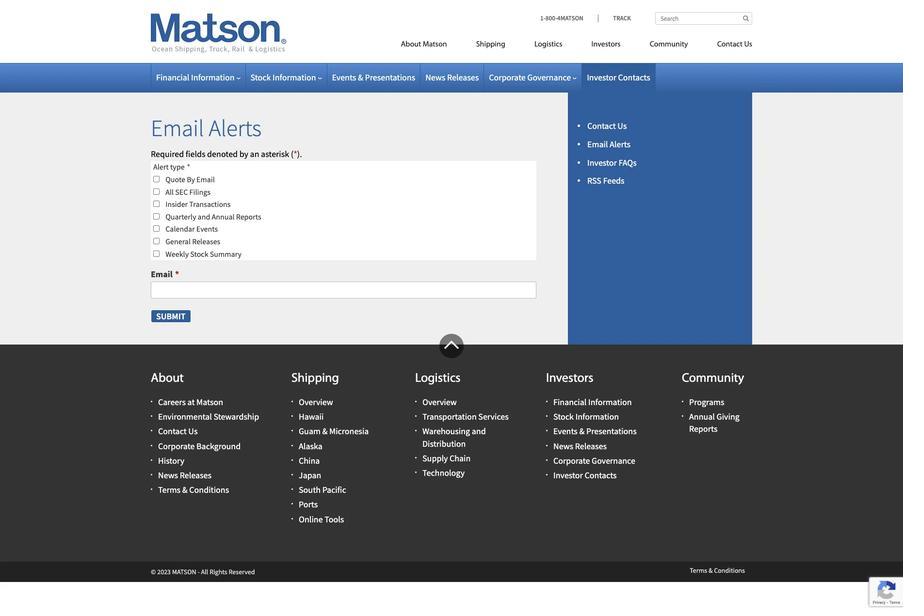 Task type: vqa. For each thing, say whether or not it's contained in the screenshot.
Presentations in the Financial Information Stock Information Events & Presentations News Releases Corporate Governance Investor Contacts
yes



Task type: describe. For each thing, give the bounding box(es) containing it.
overview hawaii guam & micronesia alaska china japan south pacific ports online tools
[[299, 397, 369, 525]]

1 horizontal spatial conditions
[[714, 567, 745, 575]]

community inside "link"
[[650, 41, 688, 49]]

investor inside financial information stock information events & presentations news releases corporate governance investor contacts
[[554, 470, 583, 481]]

news releases
[[426, 72, 479, 83]]

guam & micronesia link
[[299, 426, 369, 437]]

events inside financial information stock information events & presentations news releases corporate governance investor contacts
[[554, 426, 578, 437]]

1 vertical spatial stock information link
[[554, 412, 619, 423]]

corporate background link
[[158, 441, 241, 452]]

Weekly Stock Summary checkbox
[[153, 251, 160, 257]]

corporate inside financial information stock information events & presentations news releases corporate governance investor contacts
[[554, 456, 590, 467]]

matson
[[172, 568, 196, 577]]

‐
[[198, 568, 200, 577]]

reports for quarterly and annual reports
[[236, 212, 261, 222]]

reserved
[[229, 568, 255, 577]]

filings
[[190, 187, 211, 197]]

0 horizontal spatial and
[[198, 212, 210, 222]]

Insider Transactions checkbox
[[153, 201, 160, 207]]

fields
[[186, 148, 206, 159]]

1 horizontal spatial email alerts
[[588, 139, 631, 150]]

1-
[[541, 14, 546, 22]]

calendar events
[[166, 224, 218, 234]]

quote by email
[[166, 175, 215, 184]]

events & presentations link for the 'news releases' link related to left stock information link
[[332, 72, 415, 83]]

back to top image
[[440, 334, 464, 359]]

logistics inside footer
[[415, 373, 461, 386]]

news inside careers at matson environmental stewardship contact us corporate background history news releases terms & conditions
[[158, 470, 178, 481]]

transportation services link
[[423, 412, 509, 423]]

investors link
[[577, 36, 636, 56]]

supply
[[423, 453, 448, 464]]

terms & conditions
[[690, 567, 745, 575]]

by
[[240, 148, 248, 159]]

calendar
[[166, 224, 195, 234]]

chain
[[450, 453, 471, 464]]

news releases link for left stock information link
[[426, 72, 479, 83]]

annual giving reports link
[[690, 412, 740, 435]]

required fields denoted by an asterisk (
[[151, 148, 294, 159]]

0 horizontal spatial governance
[[528, 72, 571, 83]]

overview for transportation
[[423, 397, 457, 408]]

1 horizontal spatial news
[[426, 72, 446, 83]]

alert type
[[153, 162, 185, 172]]

shipping link
[[462, 36, 520, 56]]

transactions
[[189, 200, 231, 209]]

summary
[[210, 249, 242, 259]]

alaska
[[299, 441, 323, 452]]

Quote By Email checkbox
[[153, 176, 160, 182]]

technology link
[[423, 468, 465, 479]]

& inside financial information stock information events & presentations news releases corporate governance investor contacts
[[580, 426, 585, 437]]

annual inside programs annual giving reports
[[690, 412, 715, 423]]

financial information link for bottommost stock information link
[[554, 397, 632, 408]]

information for financial information
[[191, 72, 235, 83]]

1 horizontal spatial contact
[[588, 120, 616, 132]]

online tools link
[[299, 514, 344, 525]]

stewardship
[[214, 412, 259, 423]]

rss
[[588, 175, 602, 187]]

email up filings
[[197, 175, 215, 184]]

1 horizontal spatial stock
[[251, 72, 271, 83]]

environmental stewardship link
[[158, 412, 259, 423]]

about for about matson
[[401, 41, 421, 49]]

0 horizontal spatial annual
[[212, 212, 235, 222]]

1 vertical spatial investors
[[546, 373, 594, 386]]

tools
[[325, 514, 344, 525]]

type
[[170, 162, 185, 172]]

ports
[[299, 500, 318, 511]]

us inside top menu navigation
[[745, 41, 753, 49]]

required
[[151, 148, 184, 159]]

0 horizontal spatial alerts
[[209, 114, 262, 143]]

quote
[[166, 175, 185, 184]]

1-800-4matson link
[[541, 14, 598, 22]]

careers
[[158, 397, 186, 408]]

shipping inside footer
[[292, 373, 339, 386]]

supply chain link
[[423, 453, 471, 464]]

faqs
[[619, 157, 637, 168]]

financial for financial information
[[156, 72, 189, 83]]

quarterly and annual reports
[[166, 212, 261, 222]]

2 vertical spatial news releases link
[[158, 470, 212, 481]]

logistics inside top menu navigation
[[535, 41, 563, 49]]

sec
[[175, 187, 188, 197]]

south pacific link
[[299, 485, 346, 496]]

programs
[[690, 397, 725, 408]]

contact inside careers at matson environmental stewardship contact us corporate background history news releases terms & conditions
[[158, 426, 187, 437]]

technology
[[423, 468, 465, 479]]

releases inside financial information stock information events & presentations news releases corporate governance investor contacts
[[575, 441, 607, 452]]

investor contacts
[[587, 72, 651, 83]]

matson inside careers at matson environmental stewardship contact us corporate background history news releases terms & conditions
[[197, 397, 223, 408]]

corporate inside careers at matson environmental stewardship contact us corporate background history news releases terms & conditions
[[158, 441, 195, 452]]

ports link
[[299, 500, 318, 511]]

track
[[613, 14, 631, 22]]

0 horizontal spatial events
[[196, 224, 218, 234]]

investors inside 'investors' link
[[592, 41, 621, 49]]

0 horizontal spatial email alerts
[[151, 114, 262, 143]]

services
[[479, 412, 509, 423]]

overview link for logistics
[[423, 397, 457, 408]]

800-
[[546, 14, 558, 22]]

(
[[291, 148, 294, 159]]

community link
[[636, 36, 703, 56]]

Search search field
[[656, 12, 753, 25]]

micronesia
[[330, 426, 369, 437]]

General Releases checkbox
[[153, 238, 160, 245]]

history
[[158, 456, 184, 467]]

rss feeds
[[588, 175, 625, 187]]

0 horizontal spatial contact us link
[[158, 426, 198, 437]]

about matson
[[401, 41, 447, 49]]

0 horizontal spatial contact us
[[588, 120, 627, 132]]

denoted
[[207, 148, 238, 159]]

weekly stock summary
[[166, 249, 242, 259]]

overview link for shipping
[[299, 397, 333, 408]]

& inside overview hawaii guam & micronesia alaska china japan south pacific ports online tools
[[322, 426, 328, 437]]

matson inside top menu navigation
[[423, 41, 447, 49]]

).
[[297, 148, 302, 159]]

background
[[197, 441, 241, 452]]

matson image
[[151, 14, 287, 53]]

japan
[[299, 470, 321, 481]]

us inside careers at matson environmental stewardship contact us corporate background history news releases terms & conditions
[[188, 426, 198, 437]]

email alerts link
[[588, 139, 631, 150]]

warehousing and distribution link
[[423, 426, 486, 450]]

south
[[299, 485, 321, 496]]

corporate governance link for the 'news releases' link related to left stock information link
[[489, 72, 577, 83]]

transportation
[[423, 412, 477, 423]]

rights
[[210, 568, 227, 577]]

china
[[299, 456, 320, 467]]

warehousing
[[423, 426, 470, 437]]

0 vertical spatial all
[[166, 187, 174, 197]]

investor for investor contacts
[[587, 72, 617, 83]]



Task type: locate. For each thing, give the bounding box(es) containing it.
1 vertical spatial terms & conditions link
[[690, 567, 745, 575]]

financial information stock information events & presentations news releases corporate governance investor contacts
[[554, 397, 637, 481]]

contact down "search" search field on the top right
[[718, 41, 743, 49]]

& inside careers at matson environmental stewardship contact us corporate background history news releases terms & conditions
[[182, 485, 188, 496]]

1 horizontal spatial logistics
[[535, 41, 563, 49]]

1 overview link from the left
[[299, 397, 333, 408]]

financial for financial information stock information events & presentations news releases corporate governance investor contacts
[[554, 397, 587, 408]]

0 horizontal spatial logistics
[[415, 373, 461, 386]]

distribution
[[423, 439, 466, 450]]

0 vertical spatial events
[[332, 72, 356, 83]]

1 horizontal spatial terms
[[690, 567, 708, 575]]

overview inside overview transportation services warehousing and distribution supply chain technology
[[423, 397, 457, 408]]

2 horizontal spatial stock
[[554, 412, 574, 423]]

china link
[[299, 456, 320, 467]]

1 horizontal spatial shipping
[[476, 41, 506, 49]]

0 horizontal spatial all
[[166, 187, 174, 197]]

2 horizontal spatial contact
[[718, 41, 743, 49]]

japan link
[[299, 470, 321, 481]]

1 vertical spatial logistics
[[415, 373, 461, 386]]

about for about
[[151, 373, 184, 386]]

0 vertical spatial corporate
[[489, 72, 526, 83]]

by
[[187, 175, 195, 184]]

1 horizontal spatial reports
[[690, 424, 718, 435]]

all left the sec
[[166, 187, 174, 197]]

investor faqs link
[[588, 157, 637, 168]]

0 horizontal spatial conditions
[[189, 485, 229, 496]]

0 horizontal spatial overview link
[[299, 397, 333, 408]]

1 horizontal spatial presentations
[[587, 426, 637, 437]]

guam
[[299, 426, 321, 437]]

0 horizontal spatial contacts
[[585, 470, 617, 481]]

1 horizontal spatial financial information link
[[554, 397, 632, 408]]

contact us link down environmental
[[158, 426, 198, 437]]

news releases link
[[426, 72, 479, 83], [554, 441, 607, 452], [158, 470, 212, 481]]

hawaii
[[299, 412, 324, 423]]

0 vertical spatial stock
[[251, 72, 271, 83]]

footer
[[0, 334, 904, 583]]

logistics link
[[520, 36, 577, 56]]

0 vertical spatial community
[[650, 41, 688, 49]]

1 vertical spatial stock
[[190, 249, 208, 259]]

overview link up hawaii
[[299, 397, 333, 408]]

2 vertical spatial stock
[[554, 412, 574, 423]]

1 vertical spatial contacts
[[585, 470, 617, 481]]

investor contacts link for corporate governance link related to the 'news releases' link corresponding to bottommost stock information link
[[554, 470, 617, 481]]

1 horizontal spatial corporate
[[489, 72, 526, 83]]

search image
[[743, 15, 749, 21]]

rss feeds link
[[588, 175, 625, 187]]

logistics
[[535, 41, 563, 49], [415, 373, 461, 386]]

corporate governance link for the 'news releases' link corresponding to bottommost stock information link
[[554, 456, 636, 467]]

financial inside financial information stock information events & presentations news releases corporate governance investor contacts
[[554, 397, 587, 408]]

contact us up email alerts link
[[588, 120, 627, 132]]

reports inside programs annual giving reports
[[690, 424, 718, 435]]

1 vertical spatial us
[[618, 120, 627, 132]]

1 vertical spatial contact us link
[[588, 120, 627, 132]]

2 horizontal spatial corporate
[[554, 456, 590, 467]]

0 vertical spatial stock information link
[[251, 72, 322, 83]]

alerts up faqs
[[610, 139, 631, 150]]

0 horizontal spatial about
[[151, 373, 184, 386]]

0 vertical spatial shipping
[[476, 41, 506, 49]]

stock
[[251, 72, 271, 83], [190, 249, 208, 259], [554, 412, 574, 423]]

and
[[198, 212, 210, 222], [472, 426, 486, 437]]

overview link up transportation
[[423, 397, 457, 408]]

0 horizontal spatial stock
[[190, 249, 208, 259]]

information for financial information stock information events & presentations news releases corporate governance investor contacts
[[589, 397, 632, 408]]

environmental
[[158, 412, 212, 423]]

1 vertical spatial terms
[[690, 567, 708, 575]]

1-800-4matson
[[541, 14, 584, 22]]

us up email alerts link
[[618, 120, 627, 132]]

email alerts up investor faqs
[[588, 139, 631, 150]]

email down weekly stock summary option
[[151, 269, 173, 280]]

0 vertical spatial corporate governance link
[[489, 72, 577, 83]]

0 vertical spatial terms & conditions link
[[158, 485, 229, 496]]

conditions
[[189, 485, 229, 496], [714, 567, 745, 575]]

us down search image on the right
[[745, 41, 753, 49]]

contact us down search image on the right
[[718, 41, 753, 49]]

0 vertical spatial and
[[198, 212, 210, 222]]

matson up environmental stewardship link
[[197, 397, 223, 408]]

1 vertical spatial matson
[[197, 397, 223, 408]]

email up investor faqs
[[588, 139, 608, 150]]

2 horizontal spatial us
[[745, 41, 753, 49]]

contact us link down search image on the right
[[703, 36, 753, 56]]

investor contacts link for corporate governance link related to the 'news releases' link related to left stock information link
[[587, 72, 651, 83]]

matson up news releases
[[423, 41, 447, 49]]

footer containing about
[[0, 334, 904, 583]]

0 vertical spatial contact us link
[[703, 36, 753, 56]]

&
[[358, 72, 363, 83], [322, 426, 328, 437], [580, 426, 585, 437], [182, 485, 188, 496], [709, 567, 713, 575]]

releases inside careers at matson environmental stewardship contact us corporate background history news releases terms & conditions
[[180, 470, 212, 481]]

about inside footer
[[151, 373, 184, 386]]

All SEC Filings checkbox
[[153, 189, 160, 195]]

track link
[[598, 14, 631, 22]]

corporate governance link
[[489, 72, 577, 83], [554, 456, 636, 467]]

contact inside top menu navigation
[[718, 41, 743, 49]]

information for stock information
[[273, 72, 316, 83]]

contact
[[718, 41, 743, 49], [588, 120, 616, 132], [158, 426, 187, 437]]

email
[[151, 114, 204, 143], [588, 139, 608, 150], [197, 175, 215, 184], [151, 269, 173, 280]]

1 vertical spatial events
[[196, 224, 218, 234]]

and down transportation services link
[[472, 426, 486, 437]]

stock inside financial information stock information events & presentations news releases corporate governance investor contacts
[[554, 412, 574, 423]]

0 horizontal spatial shipping
[[292, 373, 339, 386]]

financial information link
[[156, 72, 240, 83], [554, 397, 632, 408]]

email alerts up fields
[[151, 114, 262, 143]]

2 vertical spatial us
[[188, 426, 198, 437]]

1 vertical spatial corporate governance link
[[554, 456, 636, 467]]

financial information link for left stock information link
[[156, 72, 240, 83]]

insider transactions
[[166, 200, 231, 209]]

governance
[[528, 72, 571, 83], [592, 456, 636, 467]]

presentations inside financial information stock information events & presentations news releases corporate governance investor contacts
[[587, 426, 637, 437]]

corporate governance
[[489, 72, 571, 83]]

quarterly
[[166, 212, 196, 222]]

online
[[299, 514, 323, 525]]

Calendar Events checkbox
[[153, 226, 160, 232]]

2 vertical spatial news
[[158, 470, 178, 481]]

community inside footer
[[682, 373, 745, 386]]

all right ‐
[[201, 568, 208, 577]]

overview up hawaii
[[299, 397, 333, 408]]

asterisk
[[261, 148, 289, 159]]

0 vertical spatial investor
[[587, 72, 617, 83]]

an
[[250, 148, 259, 159]]

reports for programs annual giving reports
[[690, 424, 718, 435]]

1 vertical spatial conditions
[[714, 567, 745, 575]]

0 horizontal spatial financial information link
[[156, 72, 240, 83]]

2 vertical spatial corporate
[[554, 456, 590, 467]]

annual
[[212, 212, 235, 222], [690, 412, 715, 423]]

logistics down the 800- on the top of page
[[535, 41, 563, 49]]

and down insider transactions
[[198, 212, 210, 222]]

community up programs
[[682, 373, 745, 386]]

1 horizontal spatial us
[[618, 120, 627, 132]]

0 horizontal spatial presentations
[[365, 72, 415, 83]]

reports up summary
[[236, 212, 261, 222]]

contact us inside top menu navigation
[[718, 41, 753, 49]]

alerts
[[209, 114, 262, 143], [610, 139, 631, 150]]

us up "corporate background" link
[[188, 426, 198, 437]]

0 horizontal spatial overview
[[299, 397, 333, 408]]

Quarterly and Annual Reports checkbox
[[153, 213, 160, 220]]

1 vertical spatial governance
[[592, 456, 636, 467]]

2 horizontal spatial events
[[554, 426, 578, 437]]

contact us
[[718, 41, 753, 49], [588, 120, 627, 132]]

reports down programs 'link'
[[690, 424, 718, 435]]

weekly
[[166, 249, 189, 259]]

2023
[[157, 568, 171, 577]]

1 horizontal spatial alerts
[[610, 139, 631, 150]]

1 horizontal spatial governance
[[592, 456, 636, 467]]

financial information
[[156, 72, 235, 83]]

Email email field
[[151, 282, 537, 299]]

logistics down the back to top image at the bottom of the page
[[415, 373, 461, 386]]

investor
[[587, 72, 617, 83], [588, 157, 617, 168], [554, 470, 583, 481]]

news inside financial information stock information events & presentations news releases corporate governance investor contacts
[[554, 441, 574, 452]]

2 vertical spatial contact us link
[[158, 426, 198, 437]]

investor for investor faqs
[[588, 157, 617, 168]]

and inside overview transportation services warehousing and distribution supply chain technology
[[472, 426, 486, 437]]

2 horizontal spatial news releases link
[[554, 441, 607, 452]]

about
[[401, 41, 421, 49], [151, 373, 184, 386]]

alerts up by
[[209, 114, 262, 143]]

programs link
[[690, 397, 725, 408]]

matson
[[423, 41, 447, 49], [197, 397, 223, 408]]

0 horizontal spatial financial
[[156, 72, 189, 83]]

programs annual giving reports
[[690, 397, 740, 435]]

reports
[[236, 212, 261, 222], [690, 424, 718, 435]]

pacific
[[323, 485, 346, 496]]

stock information
[[251, 72, 316, 83]]

0 horizontal spatial us
[[188, 426, 198, 437]]

2 vertical spatial investor
[[554, 470, 583, 481]]

overview inside overview hawaii guam & micronesia alaska china japan south pacific ports online tools
[[299, 397, 333, 408]]

events & presentations
[[332, 72, 415, 83]]

None submit
[[151, 310, 191, 323]]

0 vertical spatial terms
[[158, 485, 181, 496]]

overview up transportation
[[423, 397, 457, 408]]

about inside top menu navigation
[[401, 41, 421, 49]]

1 vertical spatial contact us
[[588, 120, 627, 132]]

top menu navigation
[[357, 36, 753, 56]]

0 horizontal spatial contact
[[158, 426, 187, 437]]

financial
[[156, 72, 189, 83], [554, 397, 587, 408]]

us
[[745, 41, 753, 49], [618, 120, 627, 132], [188, 426, 198, 437]]

0 vertical spatial contact us
[[718, 41, 753, 49]]

terms inside careers at matson environmental stewardship contact us corporate background history news releases terms & conditions
[[158, 485, 181, 496]]

community down "search" search field on the top right
[[650, 41, 688, 49]]

2 overview from the left
[[423, 397, 457, 408]]

1 horizontal spatial and
[[472, 426, 486, 437]]

4matson
[[558, 14, 584, 22]]

overview link
[[299, 397, 333, 408], [423, 397, 457, 408]]

email up the required
[[151, 114, 204, 143]]

1 horizontal spatial contacts
[[619, 72, 651, 83]]

overview for hawaii
[[299, 397, 333, 408]]

contact down environmental
[[158, 426, 187, 437]]

giving
[[717, 412, 740, 423]]

1 horizontal spatial all
[[201, 568, 208, 577]]

contact up email alerts link
[[588, 120, 616, 132]]

©
[[151, 568, 156, 577]]

overview transportation services warehousing and distribution supply chain technology
[[423, 397, 509, 479]]

1 horizontal spatial events
[[332, 72, 356, 83]]

2 overview link from the left
[[423, 397, 457, 408]]

email alerts
[[151, 114, 262, 143], [588, 139, 631, 150]]

1 vertical spatial investor contacts link
[[554, 470, 617, 481]]

all
[[166, 187, 174, 197], [201, 568, 208, 577]]

general releases
[[166, 237, 220, 246]]

1 vertical spatial reports
[[690, 424, 718, 435]]

1 overview from the left
[[299, 397, 333, 408]]

0 horizontal spatial corporate
[[158, 441, 195, 452]]

information
[[191, 72, 235, 83], [273, 72, 316, 83], [589, 397, 632, 408], [576, 412, 619, 423]]

0 horizontal spatial terms
[[158, 485, 181, 496]]

1 vertical spatial shipping
[[292, 373, 339, 386]]

shipping
[[476, 41, 506, 49], [292, 373, 339, 386]]

1 horizontal spatial overview link
[[423, 397, 457, 408]]

1 horizontal spatial financial
[[554, 397, 587, 408]]

1 vertical spatial corporate
[[158, 441, 195, 452]]

shipping inside top menu navigation
[[476, 41, 506, 49]]

1 vertical spatial contact
[[588, 120, 616, 132]]

0 horizontal spatial terms & conditions link
[[158, 485, 229, 496]]

annual down transactions
[[212, 212, 235, 222]]

corporate
[[489, 72, 526, 83], [158, 441, 195, 452], [554, 456, 590, 467]]

contact us link up email alerts link
[[588, 120, 627, 132]]

news
[[426, 72, 446, 83], [554, 441, 574, 452], [158, 470, 178, 481]]

1 vertical spatial annual
[[690, 412, 715, 423]]

1 vertical spatial about
[[151, 373, 184, 386]]

0 vertical spatial contacts
[[619, 72, 651, 83]]

alaska link
[[299, 441, 323, 452]]

1 horizontal spatial about
[[401, 41, 421, 49]]

1 horizontal spatial stock information link
[[554, 412, 619, 423]]

hawaii link
[[299, 412, 324, 423]]

0 horizontal spatial events & presentations link
[[332, 72, 415, 83]]

about matson link
[[387, 36, 462, 56]]

annual down programs 'link'
[[690, 412, 715, 423]]

0 vertical spatial logistics
[[535, 41, 563, 49]]

None search field
[[656, 12, 753, 25]]

contacts inside financial information stock information events & presentations news releases corporate governance investor contacts
[[585, 470, 617, 481]]

© 2023 matson ‐ all rights reserved
[[151, 568, 255, 577]]

0 horizontal spatial stock information link
[[251, 72, 322, 83]]

1 horizontal spatial contact us link
[[588, 120, 627, 132]]

events & presentations link for the 'news releases' link corresponding to bottommost stock information link
[[554, 426, 637, 437]]

insider
[[166, 200, 188, 209]]

news releases link for bottommost stock information link
[[554, 441, 607, 452]]

0 vertical spatial conditions
[[189, 485, 229, 496]]

1 horizontal spatial terms & conditions link
[[690, 567, 745, 575]]

careers at matson link
[[158, 397, 223, 408]]

investor faqs
[[588, 157, 637, 168]]

governance inside financial information stock information events & presentations news releases corporate governance investor contacts
[[592, 456, 636, 467]]

feeds
[[603, 175, 625, 187]]

1 vertical spatial and
[[472, 426, 486, 437]]

contact us link
[[703, 36, 753, 56], [588, 120, 627, 132], [158, 426, 198, 437]]

history link
[[158, 456, 184, 467]]

all sec filings
[[166, 187, 211, 197]]

conditions inside careers at matson environmental stewardship contact us corporate background history news releases terms & conditions
[[189, 485, 229, 496]]

0 horizontal spatial reports
[[236, 212, 261, 222]]

releases
[[447, 72, 479, 83], [192, 237, 220, 246], [575, 441, 607, 452], [180, 470, 212, 481]]

2 horizontal spatial contact us link
[[703, 36, 753, 56]]

1 horizontal spatial events & presentations link
[[554, 426, 637, 437]]



